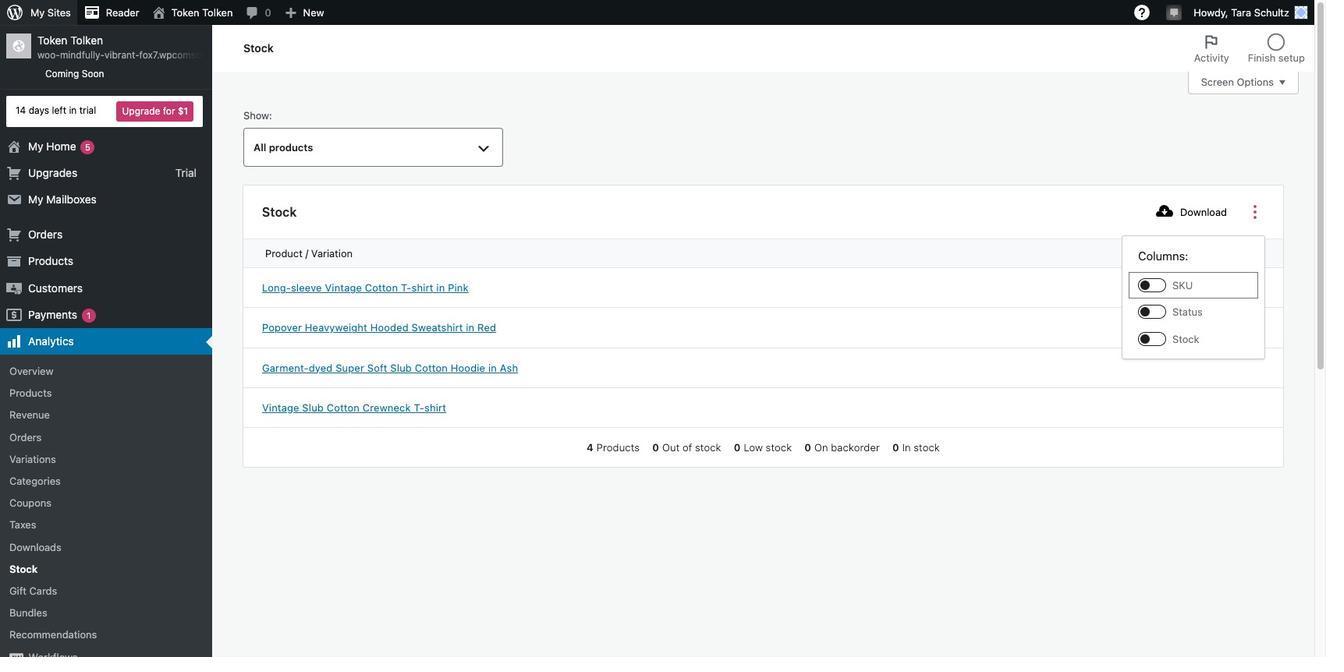 Task type: locate. For each thing, give the bounding box(es) containing it.
1 horizontal spatial cotton
[[365, 282, 398, 294]]

0 vertical spatial t-
[[401, 282, 412, 294]]

1 horizontal spatial tolken
[[202, 6, 233, 19]]

in inside navigation
[[69, 105, 77, 116]]

products link up 1
[[0, 248, 212, 275]]

4 products
[[587, 442, 640, 454]]

token tolken link
[[146, 0, 239, 25]]

my mailboxes link
[[0, 186, 212, 213]]

0 horizontal spatial stock
[[695, 442, 722, 454]]

slub inside 'link'
[[391, 362, 412, 374]]

my
[[30, 6, 45, 19], [28, 139, 43, 153], [28, 193, 43, 206]]

1 vertical spatial token
[[37, 34, 67, 47]]

t- right crewneck
[[414, 402, 425, 414]]

0 vertical spatial cotton
[[365, 282, 398, 294]]

stock down status
[[1173, 333, 1200, 345]]

0 left low
[[734, 442, 741, 454]]

1 vertical spatial orders link
[[0, 427, 212, 449]]

0 left in
[[893, 442, 900, 454]]

orders link up categories link
[[0, 427, 212, 449]]

0 inside toolbar navigation
[[265, 6, 271, 19]]

0 for 0 on backorder
[[805, 442, 812, 454]]

1 vertical spatial shirt
[[425, 402, 447, 414]]

sleeve
[[291, 282, 322, 294]]

tolken up mindfully-
[[70, 34, 103, 47]]

0 vertical spatial orders link
[[0, 222, 212, 248]]

low
[[744, 442, 763, 454]]

payments
[[28, 308, 77, 321]]

shirt
[[412, 282, 434, 294], [425, 402, 447, 414]]

my left home at top left
[[28, 139, 43, 153]]

in left the red
[[466, 322, 475, 334]]

screen options button
[[1188, 71, 1299, 94]]

coming
[[45, 68, 79, 80]]

taxes
[[9, 519, 36, 532]]

orders down revenue
[[9, 431, 42, 444]]

out
[[663, 442, 680, 454]]

stock for 0 low stock
[[766, 442, 792, 454]]

0 vertical spatial token
[[171, 6, 200, 19]]

download button
[[1146, 198, 1237, 226]]

finish setup
[[1249, 52, 1306, 64]]

variation
[[311, 248, 353, 260]]

coupons link
[[0, 493, 212, 515]]

stock
[[695, 442, 722, 454], [766, 442, 792, 454], [914, 442, 940, 454]]

1 vertical spatial slub
[[302, 402, 324, 414]]

0 horizontal spatial token
[[37, 34, 67, 47]]

trial
[[175, 166, 197, 179]]

slub right soft
[[391, 362, 412, 374]]

all
[[254, 141, 266, 154]]

cotton up popover heavyweight hooded sweatshirt in red
[[365, 282, 398, 294]]

0 vertical spatial my
[[30, 6, 45, 19]]

columns: menu
[[1129, 243, 1259, 353]]

1 vertical spatial tolken
[[70, 34, 103, 47]]

my down upgrades
[[28, 193, 43, 206]]

gift cards
[[9, 585, 57, 598]]

new link
[[278, 0, 331, 25]]

token up fox7.wpcomstaging.com
[[171, 6, 200, 19]]

notification image
[[1169, 5, 1181, 18]]

upgrade for $1
[[122, 105, 188, 117]]

token inside "link"
[[171, 6, 200, 19]]

0 vertical spatial products
[[28, 255, 73, 268]]

2 products link from the top
[[0, 383, 212, 405]]

automatewoo element
[[9, 654, 23, 658]]

0 vertical spatial tolken
[[202, 6, 233, 19]]

all products button
[[244, 128, 504, 167]]

1 vertical spatial products link
[[0, 383, 212, 405]]

gift cards link
[[0, 581, 212, 603]]

0 vertical spatial vintage
[[325, 282, 362, 294]]

in left pink
[[437, 282, 445, 294]]

screen options
[[1202, 76, 1275, 89]]

taxes link
[[0, 515, 212, 537]]

1 horizontal spatial t-
[[414, 402, 425, 414]]

tab list
[[1185, 25, 1315, 72]]

revenue
[[9, 409, 50, 422]]

orders down "my mailboxes"
[[28, 228, 63, 241]]

shirt right crewneck
[[425, 402, 447, 414]]

token tolken
[[171, 6, 233, 19]]

t- for crewneck
[[414, 402, 425, 414]]

0 horizontal spatial vintage
[[262, 402, 299, 414]]

products link down the analytics link
[[0, 383, 212, 405]]

0 vertical spatial slub
[[391, 362, 412, 374]]

2 stock from the left
[[766, 442, 792, 454]]

long-
[[262, 282, 291, 294]]

t- up hooded
[[401, 282, 412, 294]]

stock up gift
[[9, 563, 38, 576]]

all products
[[254, 141, 313, 154]]

2 horizontal spatial stock
[[914, 442, 940, 454]]

variations
[[9, 453, 56, 466]]

in left "ash"
[[489, 362, 497, 374]]

1 vertical spatial cotton
[[415, 362, 448, 374]]

section
[[581, 441, 947, 455]]

1 horizontal spatial stock
[[766, 442, 792, 454]]

0 horizontal spatial t-
[[401, 282, 412, 294]]

my inside toolbar navigation
[[30, 6, 45, 19]]

fox7.wpcomstaging.com
[[139, 49, 245, 61]]

options
[[1237, 76, 1275, 89]]

stock right low
[[766, 442, 792, 454]]

1 vertical spatial t-
[[414, 402, 425, 414]]

vintage down garment-
[[262, 402, 299, 414]]

0 left new link
[[265, 6, 271, 19]]

0 for 0 low stock
[[734, 442, 741, 454]]

my for my mailboxes
[[28, 193, 43, 206]]

0 in stock
[[893, 442, 940, 454]]

days
[[29, 105, 49, 116]]

tolken inside "link"
[[202, 6, 233, 19]]

cotton
[[365, 282, 398, 294], [415, 362, 448, 374], [327, 402, 360, 414]]

orders link down my mailboxes link
[[0, 222, 212, 248]]

products right the 4
[[597, 442, 640, 454]]

dyed
[[309, 362, 333, 374]]

2 horizontal spatial cotton
[[415, 362, 448, 374]]

trial
[[79, 105, 96, 116]]

product / variation
[[265, 248, 353, 260]]

my for my sites
[[30, 6, 45, 19]]

stock right of
[[695, 442, 722, 454]]

cotton down super
[[327, 402, 360, 414]]

1 horizontal spatial token
[[171, 6, 200, 19]]

vintage down variation
[[325, 282, 362, 294]]

token inside token tolken woo-mindfully-vibrant-fox7.wpcomstaging.com coming soon
[[37, 34, 67, 47]]

0 for 0 out of stock
[[653, 442, 659, 454]]

2 vertical spatial my
[[28, 193, 43, 206]]

customers link
[[0, 275, 212, 302]]

0 vertical spatial products link
[[0, 248, 212, 275]]

products down overview
[[9, 387, 52, 400]]

overview
[[9, 365, 53, 378]]

toolbar navigation
[[0, 0, 1315, 28]]

14 days left in trial
[[16, 105, 96, 116]]

activity
[[1195, 52, 1230, 64]]

2 vertical spatial cotton
[[327, 402, 360, 414]]

cotton left hoodie
[[415, 362, 448, 374]]

0 left the out
[[653, 442, 659, 454]]

tolken
[[202, 6, 233, 19], [70, 34, 103, 47]]

my left sites
[[30, 6, 45, 19]]

stock
[[244, 41, 274, 55], [262, 205, 297, 219], [1173, 333, 1200, 345], [9, 563, 38, 576]]

on
[[815, 442, 829, 454]]

0 horizontal spatial slub
[[302, 402, 324, 414]]

2 vertical spatial products
[[597, 442, 640, 454]]

tolken for token tolken woo-mindfully-vibrant-fox7.wpcomstaging.com coming soon
[[70, 34, 103, 47]]

token tolken woo-mindfully-vibrant-fox7.wpcomstaging.com coming soon
[[37, 34, 245, 80]]

shirt left pink
[[412, 282, 434, 294]]

tolken left '0' link
[[202, 6, 233, 19]]

products up 'customers'
[[28, 255, 73, 268]]

vintage
[[325, 282, 362, 294], [262, 402, 299, 414]]

cards
[[29, 585, 57, 598]]

1 horizontal spatial vintage
[[325, 282, 362, 294]]

mailboxes
[[46, 193, 97, 206]]

0 horizontal spatial tolken
[[70, 34, 103, 47]]

3 stock from the left
[[914, 442, 940, 454]]

1 orders link from the top
[[0, 222, 212, 248]]

14
[[16, 105, 26, 116]]

in
[[69, 105, 77, 116], [437, 282, 445, 294], [466, 322, 475, 334], [489, 362, 497, 374]]

1 horizontal spatial slub
[[391, 362, 412, 374]]

slub down dyed
[[302, 402, 324, 414]]

popover heavyweight hooded sweatshirt in red
[[262, 322, 497, 334]]

stock right in
[[914, 442, 940, 454]]

downloads link
[[0, 537, 212, 559]]

0 left on
[[805, 442, 812, 454]]

super
[[336, 362, 364, 374]]

finish setup button
[[1239, 25, 1315, 72]]

orders link
[[0, 222, 212, 248], [0, 427, 212, 449]]

in right left
[[69, 105, 77, 116]]

stock for 0 in stock
[[914, 442, 940, 454]]

products link
[[0, 248, 212, 275], [0, 383, 212, 405]]

0 horizontal spatial cotton
[[327, 402, 360, 414]]

0
[[265, 6, 271, 19], [653, 442, 659, 454], [734, 442, 741, 454], [805, 442, 812, 454], [893, 442, 900, 454]]

slub
[[391, 362, 412, 374], [302, 402, 324, 414]]

:
[[269, 109, 272, 122]]

5
[[85, 142, 90, 152]]

0 vertical spatial shirt
[[412, 282, 434, 294]]

token up woo-
[[37, 34, 67, 47]]

tolken inside token tolken woo-mindfully-vibrant-fox7.wpcomstaging.com coming soon
[[70, 34, 103, 47]]

1 vertical spatial my
[[28, 139, 43, 153]]

show :
[[244, 109, 272, 122]]



Task type: vqa. For each thing, say whether or not it's contained in the screenshot.
top the Advanced
no



Task type: describe. For each thing, give the bounding box(es) containing it.
upgrades
[[28, 166, 77, 179]]

popover heavyweight hooded sweatshirt in red link
[[262, 321, 1265, 335]]

0 low stock
[[734, 442, 792, 454]]

howdy, tara schultz
[[1194, 6, 1290, 19]]

in inside 'link'
[[489, 362, 497, 374]]

variations link
[[0, 449, 212, 471]]

screen
[[1202, 76, 1235, 89]]

download
[[1181, 206, 1228, 219]]

cotton inside long-sleeve vintage cotton t-shirt in pink link
[[365, 282, 398, 294]]

mindfully-
[[60, 49, 105, 61]]

my mailboxes
[[28, 193, 97, 206]]

upgrade for $1 button
[[117, 101, 194, 121]]

stock down '0' link
[[244, 41, 274, 55]]

gift
[[9, 585, 27, 598]]

pink
[[448, 282, 469, 294]]

1 vertical spatial vintage
[[262, 402, 299, 414]]

t- for cotton
[[401, 282, 412, 294]]

products
[[269, 141, 313, 154]]

crewneck
[[363, 402, 411, 414]]

downloads
[[9, 541, 61, 554]]

tara
[[1232, 6, 1252, 19]]

0 on backorder
[[805, 442, 880, 454]]

sku
[[1173, 280, 1193, 292]]

soft
[[367, 362, 388, 374]]

reader
[[106, 6, 139, 19]]

analytics
[[28, 335, 74, 348]]

token for token tolken woo-mindfully-vibrant-fox7.wpcomstaging.com coming soon
[[37, 34, 67, 47]]

2 orders link from the top
[[0, 427, 212, 449]]

product
[[265, 248, 303, 260]]

my home 5
[[28, 139, 90, 153]]

1 vertical spatial products
[[9, 387, 52, 400]]

my for my home 5
[[28, 139, 43, 153]]

long-sleeve vintage cotton t-shirt in pink
[[262, 282, 469, 294]]

stock up the 'product'
[[262, 205, 297, 219]]

categories
[[9, 475, 61, 488]]

$1
[[178, 105, 188, 117]]

1 vertical spatial orders
[[9, 431, 42, 444]]

main menu navigation
[[0, 25, 245, 658]]

categories link
[[0, 471, 212, 493]]

cotton inside the garment-dyed super soft slub cotton hoodie in ash 'link'
[[415, 362, 448, 374]]

1
[[87, 310, 91, 321]]

in
[[903, 442, 911, 454]]

garment-dyed super soft slub cotton hoodie in ash
[[262, 362, 518, 374]]

choose which values to display image
[[1246, 203, 1265, 222]]

vintage slub cotton crewneck t-shirt link
[[262, 401, 1265, 415]]

0 link
[[239, 0, 278, 25]]

/
[[306, 248, 309, 260]]

1 products link from the top
[[0, 248, 212, 275]]

tolken for token tolken
[[202, 6, 233, 19]]

section containing 4
[[581, 441, 947, 455]]

left
[[52, 105, 66, 116]]

bundles
[[9, 607, 47, 620]]

analytics link
[[0, 328, 212, 355]]

new
[[303, 6, 324, 19]]

schultz
[[1255, 6, 1290, 19]]

sweatshirt
[[412, 322, 463, 334]]

shirt for cotton
[[412, 282, 434, 294]]

0 for 0
[[265, 6, 271, 19]]

garment-dyed super soft slub cotton hoodie in ash link
[[262, 361, 1265, 375]]

4
[[587, 442, 594, 454]]

red
[[478, 322, 497, 334]]

vibrant-
[[105, 49, 139, 61]]

of
[[683, 442, 693, 454]]

revenue link
[[0, 405, 212, 427]]

stock inside columns: menu
[[1173, 333, 1200, 345]]

0 vertical spatial orders
[[28, 228, 63, 241]]

popover
[[262, 322, 302, 334]]

woo-
[[37, 49, 60, 61]]

soon
[[82, 68, 104, 80]]

status
[[1173, 306, 1203, 319]]

my sites link
[[0, 0, 77, 25]]

columns:
[[1139, 249, 1189, 263]]

activity button
[[1185, 25, 1239, 72]]

hooded
[[371, 322, 409, 334]]

recommendations
[[9, 629, 97, 642]]

overview link
[[0, 361, 212, 383]]

cotton inside vintage slub cotton crewneck t-shirt link
[[327, 402, 360, 414]]

garment-
[[262, 362, 309, 374]]

bundles link
[[0, 603, 212, 625]]

stock inside main menu navigation
[[9, 563, 38, 576]]

long-sleeve vintage cotton t-shirt in pink link
[[262, 281, 1265, 295]]

howdy,
[[1194, 6, 1229, 19]]

customers
[[28, 281, 83, 295]]

reader link
[[77, 0, 146, 25]]

finish
[[1249, 52, 1276, 64]]

heavyweight
[[305, 322, 368, 334]]

token for token tolken
[[171, 6, 200, 19]]

product / variation button
[[256, 240, 381, 268]]

tab list containing activity
[[1185, 25, 1315, 72]]

backorder
[[831, 442, 880, 454]]

payments 1
[[28, 308, 91, 321]]

stock link
[[0, 559, 212, 581]]

setup
[[1279, 52, 1306, 64]]

0 out of stock
[[653, 442, 722, 454]]

sites
[[47, 6, 71, 19]]

ash
[[500, 362, 518, 374]]

0 for 0 in stock
[[893, 442, 900, 454]]

upgrade
[[122, 105, 160, 117]]

coupons
[[9, 497, 52, 510]]

shirt for crewneck
[[425, 402, 447, 414]]

vintage slub cotton crewneck t-shirt
[[262, 402, 447, 414]]

hoodie
[[451, 362, 486, 374]]

1 stock from the left
[[695, 442, 722, 454]]



